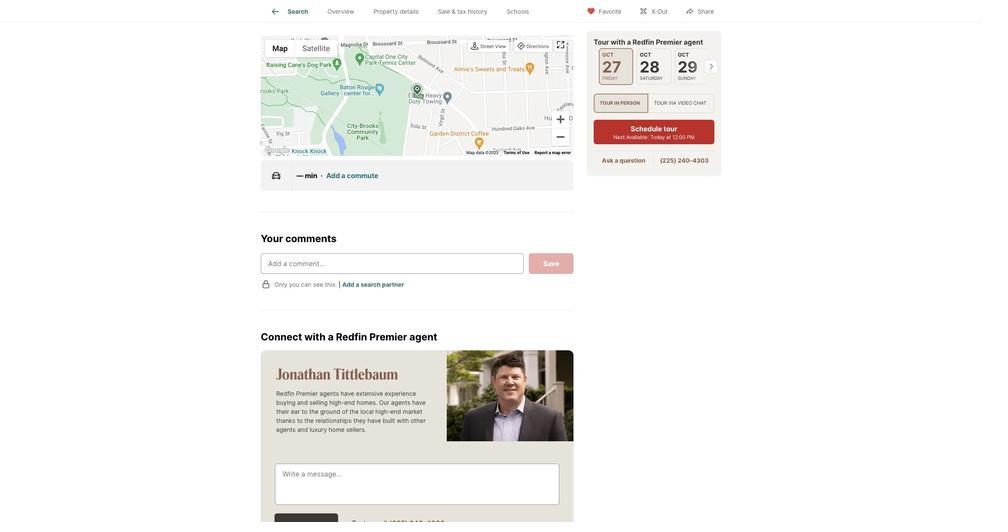 Task type: locate. For each thing, give the bounding box(es) containing it.
27,
[[381, 7, 390, 15]]

·
[[321, 171, 323, 180]]

2 horizontal spatial agents
[[391, 399, 411, 407]]

with for connect
[[305, 332, 326, 344]]

at
[[411, 7, 417, 15], [667, 134, 672, 141]]

oct 27 friday
[[603, 52, 622, 81]]

pm
[[688, 134, 695, 141]]

jonathan tittlebaum link
[[276, 364, 398, 384]]

only you can see this.
[[275, 281, 337, 288]]

with inside redfin premier agents have extensive experience buying and selling high-end homes. our agents have their ear to the ground of the local high-end market thanks to the relationships they have built with other agents and luxury home sellers.
[[397, 417, 409, 425]]

buying
[[276, 399, 296, 407]]

your comments
[[261, 233, 337, 245]]

street view button
[[469, 41, 509, 52]]

12:00
[[673, 134, 686, 141]]

oct 29 sunday
[[678, 52, 698, 81]]

menu bar
[[265, 40, 338, 57]]

end left homes.
[[345, 399, 355, 407]]

3 oct from the left
[[678, 52, 690, 58]]

oct inside oct 28 saturday
[[640, 52, 652, 58]]

2 vertical spatial premier
[[296, 390, 318, 398]]

tour left in at right
[[600, 100, 614, 106]]

the
[[309, 408, 319, 416], [350, 408, 359, 416], [305, 417, 314, 425]]

0 horizontal spatial agents
[[276, 426, 296, 434]]

with for tour
[[611, 38, 626, 46]]

0 horizontal spatial add
[[327, 171, 340, 180]]

0 vertical spatial at
[[411, 7, 417, 15]]

redfin up buying
[[276, 390, 295, 398]]

sunday
[[678, 76, 697, 81]]

save button
[[529, 254, 574, 274]]

ask a question link
[[603, 157, 646, 164]]

via
[[669, 100, 677, 106]]

sale
[[438, 8, 450, 15]]

with up oct 27 friday
[[611, 38, 626, 46]]

schools tab
[[497, 1, 539, 22]]

9:46am)
[[419, 7, 446, 15]]

240-
[[678, 157, 693, 164]]

at down tour
[[667, 134, 672, 141]]

1 and from the top
[[297, 399, 308, 407]]

at inside schedule tour next available: today at 12:00 pm
[[667, 134, 672, 141]]

report a map error link
[[535, 150, 571, 155]]

None button
[[599, 48, 634, 85], [637, 49, 672, 85], [675, 49, 710, 85], [599, 48, 634, 85], [637, 49, 672, 85], [675, 49, 710, 85]]

map for map data ©2023
[[467, 150, 475, 155]]

map
[[273, 44, 288, 53], [467, 150, 475, 155]]

terms of use
[[504, 150, 530, 155]]

1 vertical spatial agent
[[410, 332, 438, 344]]

0 vertical spatial map
[[273, 44, 288, 53]]

0 horizontal spatial at
[[411, 7, 417, 15]]

of inside redfin premier agents have extensive experience buying and selling high-end homes. our agents have their ear to the ground of the local high-end market thanks to the relationships they have built with other agents and luxury home sellers.
[[342, 408, 348, 416]]

see
[[313, 281, 323, 288]]

1 horizontal spatial of
[[517, 150, 521, 155]]

premier for connect with a redfin premier agent
[[370, 332, 408, 344]]

person
[[621, 100, 641, 106]]

0 horizontal spatial premier
[[296, 390, 318, 398]]

connect with a redfin premier agent
[[261, 332, 438, 344]]

premier up selling
[[296, 390, 318, 398]]

2023013385
[[515, 7, 557, 15]]

saturday
[[640, 76, 664, 81]]

tour left via
[[655, 100, 668, 106]]

0 vertical spatial and
[[297, 399, 308, 407]]

list box
[[594, 94, 715, 113]]

end up built
[[391, 408, 401, 416]]

1 horizontal spatial end
[[391, 408, 401, 416]]

redfin up oct 28 saturday at the right top
[[633, 38, 655, 46]]

property details tab
[[364, 1, 429, 22]]

agent for connect with a redfin premier agent
[[410, 332, 438, 344]]

redfin up tittlebaum
[[336, 332, 367, 344]]

0 vertical spatial agent
[[684, 38, 704, 46]]

add a commute button
[[327, 170, 379, 181]]

view
[[496, 43, 507, 49]]

save
[[544, 260, 560, 268]]

tour in person
[[600, 100, 641, 106]]

and
[[297, 399, 308, 407], [298, 426, 308, 434]]

comments
[[286, 233, 337, 245]]

1 horizontal spatial premier
[[370, 332, 408, 344]]

relationships
[[316, 417, 352, 425]]

premier up oct 28 saturday at the right top
[[656, 38, 683, 46]]

agent for tour with a redfin premier agent
[[684, 38, 704, 46]]

jonathan tittlebaum
[[276, 364, 398, 384]]

oct down "tour with a redfin premier agent"
[[640, 52, 652, 58]]

a
[[628, 38, 632, 46], [549, 150, 551, 155], [615, 157, 619, 164], [342, 171, 346, 180], [356, 281, 360, 288], [328, 332, 334, 344]]

have up market
[[412, 399, 426, 407]]

add right '|'
[[343, 281, 355, 288]]

2 horizontal spatial with
[[611, 38, 626, 46]]

min
[[305, 171, 318, 180]]

oct up friday
[[603, 52, 614, 58]]

commute
[[347, 171, 379, 180]]

0 horizontal spatial high-
[[330, 399, 345, 407]]

0 horizontal spatial with
[[305, 332, 326, 344]]

1 horizontal spatial high-
[[376, 408, 391, 416]]

1 vertical spatial at
[[667, 134, 672, 141]]

high- up ground
[[330, 399, 345, 407]]

satellite button
[[295, 40, 338, 57]]

1 horizontal spatial at
[[667, 134, 672, 141]]

in
[[615, 100, 620, 106]]

available:
[[627, 134, 649, 141]]

and up ear
[[297, 399, 308, 407]]

tour
[[664, 125, 678, 133]]

x-out button
[[633, 2, 676, 20]]

redfin inside redfin premier agents have extensive experience buying and selling high-end homes. our agents have their ear to the ground of the local high-end market thanks to the relationships they have built with other agents and luxury home sellers.
[[276, 390, 295, 398]]

1 vertical spatial and
[[298, 426, 308, 434]]

2 oct from the left
[[640, 52, 652, 58]]

property
[[374, 8, 399, 15]]

search link
[[271, 6, 308, 17]]

map inside "popup button"
[[273, 44, 288, 53]]

2 horizontal spatial oct
[[678, 52, 690, 58]]

tab list
[[261, 0, 546, 22]]

map for map
[[273, 44, 288, 53]]

of
[[517, 150, 521, 155], [342, 408, 348, 416]]

oct up the sunday on the top right of the page
[[678, 52, 690, 58]]

1 vertical spatial high-
[[376, 408, 391, 416]]

1 horizontal spatial agent
[[684, 38, 704, 46]]

today
[[651, 134, 665, 141]]

use
[[523, 150, 530, 155]]

have
[[341, 390, 355, 398], [412, 399, 426, 407], [368, 417, 381, 425]]

thanks
[[276, 417, 296, 425]]

at right 2023
[[411, 7, 417, 15]]

connect
[[261, 332, 302, 344]]

1 vertical spatial add
[[343, 281, 355, 288]]

1 horizontal spatial with
[[397, 417, 409, 425]]

0 horizontal spatial of
[[342, 408, 348, 416]]

oct inside oct 27 friday
[[603, 52, 614, 58]]

tour up oct 27 friday
[[594, 38, 610, 46]]

premier up tittlebaum
[[370, 332, 408, 344]]

©2023
[[486, 150, 499, 155]]

tab list containing search
[[261, 0, 546, 22]]

other
[[411, 417, 426, 425]]

1 vertical spatial premier
[[370, 332, 408, 344]]

to right ear
[[302, 408, 308, 416]]

0 horizontal spatial map
[[273, 44, 288, 53]]

premier inside redfin premier agents have extensive experience buying and selling high-end homes. our agents have their ear to the ground of the local high-end market thanks to the relationships they have built with other agents and luxury home sellers.
[[296, 390, 318, 398]]

high-
[[330, 399, 345, 407], [376, 408, 391, 416]]

agent
[[684, 38, 704, 46], [410, 332, 438, 344]]

high- down our
[[376, 408, 391, 416]]

0 horizontal spatial agent
[[410, 332, 438, 344]]

1 vertical spatial map
[[467, 150, 475, 155]]

ask
[[603, 157, 614, 164]]

have left extensive
[[341, 390, 355, 398]]

redfin premier agents have extensive experience buying and selling high-end homes. our agents have their ear to the ground of the local high-end market thanks to the relationships they have built with other agents and luxury home sellers.
[[276, 390, 426, 434]]

2 vertical spatial have
[[368, 417, 381, 425]]

0 vertical spatial have
[[341, 390, 355, 398]]

of left use
[[517, 150, 521, 155]]

1 horizontal spatial oct
[[640, 52, 652, 58]]

map left satellite popup button
[[273, 44, 288, 53]]

the up luxury
[[305, 417, 314, 425]]

sale & tax history
[[438, 8, 488, 15]]

with down market
[[397, 417, 409, 425]]

agents down thanks
[[276, 426, 296, 434]]

oct for 29
[[678, 52, 690, 58]]

to down ear
[[297, 417, 303, 425]]

2 horizontal spatial have
[[412, 399, 426, 407]]

2 vertical spatial with
[[397, 417, 409, 425]]

2 horizontal spatial premier
[[656, 38, 683, 46]]

1 vertical spatial of
[[342, 408, 348, 416]]

can
[[301, 281, 312, 288]]

street
[[481, 43, 494, 49]]

gbrmls
[[481, 7, 509, 15]]

1 vertical spatial agents
[[391, 399, 411, 407]]

agents up selling
[[320, 390, 339, 398]]

next image
[[705, 60, 719, 74]]

have down the local
[[368, 417, 381, 425]]

1 horizontal spatial agents
[[320, 390, 339, 398]]

search
[[288, 8, 308, 15]]

1 horizontal spatial add
[[343, 281, 355, 288]]

luxury
[[310, 426, 327, 434]]

oct inside 'oct 29 sunday'
[[678, 52, 690, 58]]

map region
[[206, 0, 646, 183]]

0 horizontal spatial end
[[345, 399, 355, 407]]

the down selling
[[309, 408, 319, 416]]

(225) 240-4303
[[661, 157, 709, 164]]

end
[[345, 399, 355, 407], [391, 408, 401, 416]]

add right the ·
[[327, 171, 340, 180]]

agents
[[320, 390, 339, 398], [391, 399, 411, 407], [276, 426, 296, 434]]

and left luxury
[[298, 426, 308, 434]]

0 vertical spatial with
[[611, 38, 626, 46]]

1 vertical spatial with
[[305, 332, 326, 344]]

of up relationships
[[342, 408, 348, 416]]

agents down experience
[[391, 399, 411, 407]]

0 horizontal spatial oct
[[603, 52, 614, 58]]

favorite
[[599, 8, 622, 15]]

0 vertical spatial premier
[[656, 38, 683, 46]]

with right connect
[[305, 332, 326, 344]]

tour
[[594, 38, 610, 46], [600, 100, 614, 106], [655, 100, 668, 106]]

to
[[302, 408, 308, 416], [297, 417, 303, 425]]

1 oct from the left
[[603, 52, 614, 58]]

tour for tour via video chat
[[655, 100, 668, 106]]

map left data
[[467, 150, 475, 155]]

1 horizontal spatial map
[[467, 150, 475, 155]]



Task type: describe. For each thing, give the bounding box(es) containing it.
ask a question
[[603, 157, 646, 164]]

premier for tour with a redfin premier agent
[[656, 38, 683, 46]]

details
[[400, 8, 419, 15]]

Write a message... text field
[[283, 470, 552, 501]]

0 vertical spatial of
[[517, 150, 521, 155]]

your
[[261, 233, 283, 245]]

favorite button
[[580, 2, 629, 20]]

| add a search partner
[[339, 281, 404, 288]]

ago
[[350, 7, 363, 15]]

report
[[535, 150, 548, 155]]

27
[[603, 58, 622, 77]]

overview tab
[[318, 1, 364, 22]]

list box containing tour in person
[[594, 94, 715, 113]]

oct for 27
[[603, 52, 614, 58]]

the up they
[[350, 408, 359, 416]]

2 and from the top
[[298, 426, 308, 434]]

google image
[[263, 145, 292, 156]]

schools
[[507, 8, 530, 15]]

video
[[678, 100, 693, 106]]

friday
[[603, 76, 618, 81]]

0 vertical spatial to
[[302, 408, 308, 416]]

redfin left search
[[261, 7, 282, 15]]

1 vertical spatial have
[[412, 399, 426, 407]]

directions button
[[515, 41, 552, 52]]

•
[[447, 7, 451, 15]]

map data ©2023
[[467, 150, 499, 155]]

1 vertical spatial to
[[297, 417, 303, 425]]

oct for 28
[[640, 52, 652, 58]]

next
[[614, 134, 625, 141]]

map
[[553, 150, 561, 155]]

#
[[511, 7, 515, 15]]

1 vertical spatial end
[[391, 408, 401, 416]]

0 vertical spatial end
[[345, 399, 355, 407]]

report a map error
[[535, 150, 571, 155]]

extensive
[[356, 390, 383, 398]]

you
[[289, 281, 300, 288]]

4303
[[693, 157, 709, 164]]

sale & tax history tab
[[429, 1, 497, 22]]

(225) 240-4303 link
[[661, 157, 709, 164]]

schedule
[[631, 125, 663, 133]]

error
[[562, 150, 571, 155]]

Add a comment... text field
[[268, 259, 517, 269]]

map button
[[265, 40, 295, 57]]

tax
[[458, 8, 467, 15]]

x-out
[[652, 8, 668, 15]]

overview
[[328, 8, 355, 15]]

tour with a redfin premier agent
[[594, 38, 704, 46]]

(225)
[[661, 157, 677, 164]]

sellers.
[[347, 426, 367, 434]]

28
[[640, 58, 660, 77]]

0 vertical spatial add
[[327, 171, 340, 180]]

out
[[658, 8, 668, 15]]

1 horizontal spatial have
[[368, 417, 381, 425]]

share button
[[679, 2, 722, 20]]

&
[[452, 8, 456, 15]]

jonathan
[[276, 364, 331, 384]]

tour for tour with a redfin premier agent
[[594, 38, 610, 46]]

0 vertical spatial high-
[[330, 399, 345, 407]]

|
[[339, 281, 341, 288]]

ground
[[320, 408, 341, 416]]

market
[[403, 408, 423, 416]]

add a search partner button
[[343, 281, 404, 288]]

property details
[[374, 8, 419, 15]]

terms
[[504, 150, 516, 155]]

local
[[361, 408, 374, 416]]

directions
[[527, 43, 550, 49]]

0 horizontal spatial have
[[341, 390, 355, 398]]

this.
[[325, 281, 337, 288]]

schedule tour next available: today at 12:00 pm
[[614, 125, 695, 141]]

question
[[620, 157, 646, 164]]

minutes
[[321, 7, 348, 15]]

selling
[[310, 399, 328, 407]]

only
[[275, 281, 288, 288]]

tour for tour in person
[[600, 100, 614, 106]]

2023
[[392, 7, 409, 15]]

29
[[678, 58, 698, 77]]

menu bar containing map
[[265, 40, 338, 57]]

chat
[[694, 100, 707, 106]]

checked:
[[284, 7, 313, 15]]

they
[[354, 417, 366, 425]]

2
[[315, 7, 320, 15]]

baton rouge redfin agentjonathan tittlebaum image
[[447, 351, 574, 442]]

tittlebaum
[[334, 364, 398, 384]]

share
[[698, 8, 715, 15]]

terms of use link
[[504, 150, 530, 155]]

2 vertical spatial agents
[[276, 426, 296, 434]]

search
[[361, 281, 381, 288]]

home
[[329, 426, 345, 434]]

tour via video chat
[[655, 100, 707, 106]]

ear
[[291, 408, 300, 416]]

0 vertical spatial agents
[[320, 390, 339, 398]]

street view
[[481, 43, 507, 49]]



Task type: vqa. For each thing, say whether or not it's contained in the screenshot.
the of inside Redfin Premier Agents Have Extensive Experience Buying And Selling High-End Homes. Our Agents Have Their Ear To The Ground Of The Local High-End Market Thanks To The Relationships They Have Built With Other Agents And Luxury Home Sellers.
yes



